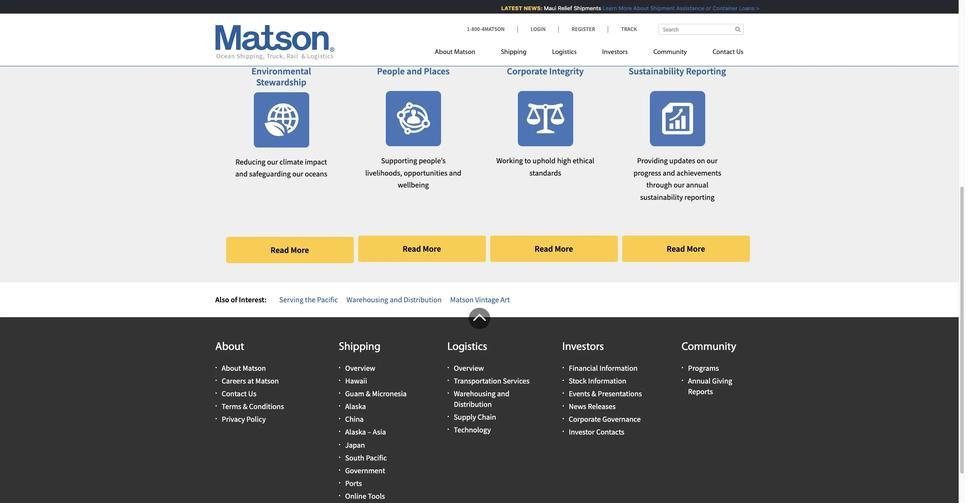 Task type: locate. For each thing, give the bounding box(es) containing it.
search image
[[735, 26, 741, 32]]

1 horizontal spatial contact us link
[[700, 45, 744, 62]]

– left from
[[439, 33, 443, 43]]

1 vertical spatial contact
[[222, 389, 247, 399]]

about inside top menu navigation
[[435, 49, 453, 56]]

contact up "reporting"
[[713, 49, 735, 56]]

1 horizontal spatial &
[[366, 389, 371, 399]]

pacific up government link
[[366, 454, 387, 463]]

1 overview link from the left
[[345, 364, 375, 373]]

the down and
[[260, 46, 270, 55]]

1 horizontal spatial us
[[737, 49, 744, 56]]

environmental up the-
[[540, 21, 587, 31]]

overview link up hawaii link
[[345, 364, 375, 373]]

contact us link down careers
[[222, 389, 256, 399]]

contact down careers
[[222, 389, 247, 399]]

industry
[[380, 21, 407, 31]]

2 overview from the left
[[454, 364, 484, 373]]

1 horizontal spatial in
[[360, 21, 366, 31]]

overview for transportation
[[454, 364, 484, 373]]

the up the partner,
[[550, 0, 560, 6]]

1 horizontal spatial distribution
[[454, 400, 492, 410]]

working
[[284, 21, 310, 31]]

contact us link
[[700, 45, 744, 62], [222, 389, 256, 399]]

are left working
[[272, 21, 282, 31]]

working
[[496, 156, 523, 166]]

2 overview link from the left
[[454, 364, 484, 373]]

our left annual
[[674, 180, 685, 190]]

terms
[[222, 402, 241, 412]]

education
[[308, 46, 340, 55]]

container
[[709, 5, 734, 12]]

us down search image
[[737, 49, 744, 56]]

1 horizontal spatial shipping
[[501, 49, 527, 56]]

investors down track link
[[602, 49, 628, 56]]

0 vertical spatial information
[[600, 364, 638, 373]]

a right 'being' on the top of the page
[[377, 9, 381, 19]]

environmental up working
[[267, 9, 314, 19]]

remote
[[451, 0, 474, 6]]

logistics down the-
[[552, 49, 577, 56]]

supply chain link
[[454, 413, 496, 423]]

0 horizontal spatial overview
[[345, 364, 375, 373]]

1 horizontal spatial overview
[[454, 364, 484, 373]]

1 vertical spatial a
[[377, 9, 381, 19]]

shipping down the new,
[[501, 49, 527, 56]]

contact inside about matson careers at matson contact us terms & conditions privacy policy
[[222, 389, 247, 399]]

1 horizontal spatial logistics
[[552, 49, 577, 56]]

pacific inside overview hawaii guam & micronesia alaska china alaska – asia japan south pacific government ports online tools
[[366, 454, 387, 463]]

programs
[[688, 364, 719, 373]]

our left people. at left top
[[349, 46, 360, 55]]

& up news releases link
[[592, 389, 596, 399]]

& up privacy policy link
[[243, 402, 248, 412]]

& inside overview hawaii guam & micronesia alaska china alaska – asia japan south pacific government ports online tools
[[366, 389, 371, 399]]

learn
[[599, 5, 613, 12]]

0 vertical spatial alaska
[[345, 402, 366, 412]]

to up company
[[409, 21, 415, 31]]

1 horizontal spatial warehousing and distribution link
[[454, 389, 510, 410]]

the down track link
[[616, 33, 627, 43]]

we right and
[[267, 33, 277, 43]]

positive
[[446, 21, 471, 31]]

blue matson logo with ocean, shipping, truck, rail and logistics written beneath it. image
[[215, 25, 335, 60]]

0 vertical spatial logistics
[[552, 49, 577, 56]]

to
[[408, 0, 414, 6], [259, 9, 265, 19], [409, 21, 415, 31], [608, 33, 615, 43], [251, 46, 258, 55], [525, 156, 531, 166]]

have right we
[[598, 0, 613, 6]]

0 horizontal spatial a
[[377, 9, 381, 19]]

contact
[[713, 49, 735, 56], [222, 389, 247, 399]]

0 horizontal spatial distribution
[[404, 295, 442, 305]]

None search field
[[658, 24, 744, 35]]

about matson link up careers at matson link
[[222, 364, 266, 373]]

a right built at the top right
[[631, 0, 635, 6]]

overview inside overview transportation services warehousing and distribution supply chain technology
[[454, 364, 484, 373]]

updates
[[670, 156, 695, 166]]

community link
[[641, 45, 700, 62]]

1 vertical spatial we
[[261, 21, 271, 31]]

more for environmental stewardship
[[291, 245, 309, 255]]

at
[[248, 376, 254, 386]]

standards
[[530, 168, 561, 178]]

people
[[377, 65, 405, 77]]

news releases link
[[569, 402, 616, 412]]

1 vertical spatial us
[[248, 389, 256, 399]]

corporate integrity
[[507, 65, 584, 77]]

state-
[[533, 33, 551, 43]]

investors up the financial
[[563, 342, 604, 354]]

shipping
[[501, 49, 527, 56], [339, 342, 381, 354]]

reducing
[[236, 157, 266, 167]]

promote
[[417, 21, 444, 31]]

0 horizontal spatial contact us link
[[222, 389, 256, 399]]

1 horizontal spatial sustainability
[[640, 193, 683, 202]]

business up associated
[[616, 9, 644, 19]]

government link
[[345, 467, 385, 476]]

privacy
[[222, 415, 245, 425]]

0 horizontal spatial about matson link
[[222, 364, 266, 373]]

0 vertical spatial shipping
[[501, 49, 527, 56]]

matson vintage art link
[[450, 295, 510, 305]]

information up events & presentations link
[[588, 376, 626, 386]]

china
[[345, 415, 364, 425]]

in up education
[[321, 33, 327, 43]]

sustainability down through at the top right of page
[[640, 193, 683, 202]]

0 horizontal spatial &
[[243, 402, 248, 412]]

to down and
[[251, 46, 258, 55]]

livelihoods,
[[365, 168, 402, 178]]

interest:
[[239, 295, 267, 305]]

1 horizontal spatial environmental
[[540, 21, 587, 31]]

1 horizontal spatial have
[[598, 0, 613, 6]]

our down integrity.
[[666, 21, 677, 31]]

pacific right serving
[[317, 295, 338, 305]]

and inside providing updates on our progress and achievements through our annual sustainability reporting
[[663, 168, 675, 178]]

1 vertical spatial pacific
[[366, 454, 387, 463]]

0 horizontal spatial –
[[368, 428, 371, 438]]

0 vertical spatial corporate
[[507, 65, 547, 77]]

about matson link down from
[[435, 45, 488, 62]]

0 horizontal spatial overview link
[[345, 364, 375, 373]]

alaska up japan
[[345, 428, 366, 438]]

guam
[[345, 389, 364, 399]]

1 vertical spatial logistics
[[448, 342, 487, 354]]

us up terms & conditions link at the left bottom of page
[[248, 389, 256, 399]]

that
[[215, 21, 228, 31]]

0 horizontal spatial warehousing and distribution link
[[347, 295, 442, 305]]

design
[[474, 33, 495, 43]]

achievements
[[677, 168, 721, 178]]

0 vertical spatial about matson link
[[435, 45, 488, 62]]

serving the pacific
[[279, 295, 338, 305]]

1 vertical spatial about matson link
[[222, 364, 266, 373]]

0 vertical spatial warehousing and distribution link
[[347, 295, 442, 305]]

on
[[697, 156, 705, 166]]

800-
[[472, 26, 482, 33]]

serving
[[279, 295, 304, 305]]

2 horizontal spatial &
[[592, 389, 596, 399]]

alaska link
[[345, 402, 366, 412]]

0 vertical spatial distribution
[[404, 295, 442, 305]]

0 horizontal spatial have
[[296, 0, 312, 6]]

sustainability
[[629, 65, 684, 77]]

1 horizontal spatial corporate
[[569, 415, 601, 425]]

read more for and
[[403, 244, 441, 254]]

distribution inside overview transportation services warehousing and distribution supply chain technology
[[454, 400, 492, 410]]

throughout
[[512, 0, 548, 6]]

overview hawaii guam & micronesia alaska china alaska – asia japan south pacific government ports online tools
[[345, 364, 407, 502]]

1 vertical spatial sustainability
[[640, 193, 683, 202]]

0 horizontal spatial corporate
[[507, 65, 547, 77]]

0 vertical spatial us
[[737, 49, 744, 56]]

alaska – asia link
[[345, 428, 386, 438]]

programs link
[[688, 364, 719, 373]]

china link
[[345, 415, 364, 425]]

0 horizontal spatial contact
[[222, 389, 247, 399]]

0 horizontal spatial in
[[321, 33, 327, 43]]

information up stock information link
[[600, 364, 638, 373]]

1 horizontal spatial business
[[679, 21, 707, 31]]

operating
[[571, 9, 602, 19]]

opportunities
[[404, 168, 448, 178]]

warehousing
[[347, 295, 388, 305], [454, 389, 496, 399]]

pacific
[[317, 295, 338, 305], [366, 454, 387, 463]]

0 horizontal spatial shipping
[[339, 342, 381, 354]]

1 horizontal spatial a
[[631, 0, 635, 6]]

have left the served
[[296, 0, 312, 6]]

1 horizontal spatial contact
[[713, 49, 735, 56]]

0 vertical spatial environmental
[[267, 9, 314, 19]]

overview inside overview hawaii guam & micronesia alaska china alaska – asia japan south pacific government ports online tools
[[345, 364, 375, 373]]

read for integrity
[[535, 244, 553, 254]]

services
[[503, 376, 530, 386]]

1 vertical spatial distribution
[[454, 400, 492, 410]]

1 vertical spatial corporate
[[569, 415, 601, 425]]

our down climate
[[292, 169, 303, 179]]

we right history,
[[286, 0, 295, 6]]

sustainability down collaboratively
[[328, 33, 371, 43]]

matson down from
[[454, 49, 475, 56]]

corporate inside financial information stock information events & presentations news releases corporate governance investor contacts
[[569, 415, 601, 425]]

1 vertical spatial in
[[321, 33, 327, 43]]

of
[[496, 33, 503, 43], [677, 33, 683, 43], [341, 46, 348, 55], [231, 295, 237, 305]]

our up the safeguarding
[[267, 157, 278, 167]]

logistics down backtop image
[[448, 342, 487, 354]]

0 vertical spatial community
[[654, 49, 687, 56]]

0 vertical spatial pacific
[[317, 295, 338, 305]]

0 horizontal spatial warehousing
[[347, 295, 388, 305]]

transportation
[[454, 376, 502, 386]]

0 horizontal spatial logistics
[[448, 342, 487, 354]]

contacts
[[596, 428, 625, 438]]

about matson link
[[435, 45, 488, 62], [222, 364, 266, 373]]

shipments
[[570, 5, 597, 12]]

1 overview from the left
[[345, 364, 375, 373]]

– left asia
[[368, 428, 371, 438]]

integrity.
[[662, 9, 690, 19]]

1 horizontal spatial –
[[439, 33, 443, 43]]

Search search field
[[658, 24, 744, 35]]

1 horizontal spatial about matson link
[[435, 45, 488, 62]]

login link
[[518, 26, 559, 33]]

lifeline
[[385, 0, 406, 6]]

1 horizontal spatial warehousing
[[454, 389, 496, 399]]

0 horizontal spatial sustainability
[[328, 33, 371, 43]]

1 horizontal spatial overview link
[[454, 364, 484, 373]]

investors inside top menu navigation
[[602, 49, 628, 56]]

overview link up transportation
[[454, 364, 484, 373]]

community up programs
[[682, 342, 737, 354]]

read more for stewardship
[[271, 245, 309, 255]]

to inside working to uphold high ethical standards
[[525, 156, 531, 166]]

0 horizontal spatial pacific
[[317, 295, 338, 305]]

the
[[550, 0, 560, 6], [461, 33, 472, 43], [616, 33, 627, 43], [260, 46, 270, 55], [305, 295, 316, 305]]

with down reputation
[[646, 9, 660, 19]]

–
[[439, 33, 443, 43], [368, 428, 371, 438]]

0 vertical spatial investors
[[602, 49, 628, 56]]

1 vertical spatial environmental
[[540, 21, 587, 31]]

places
[[424, 65, 450, 77]]

in down 'being' on the top of the page
[[360, 21, 366, 31]]

with up search image
[[726, 9, 741, 19]]

0 vertical spatial –
[[439, 33, 443, 43]]

footer
[[0, 309, 959, 504]]

1 vertical spatial warehousing
[[454, 389, 496, 399]]

shipping inside 'link'
[[501, 49, 527, 56]]

report icon image
[[650, 91, 705, 146]]

1 vertical spatial alaska
[[345, 428, 366, 438]]

overview up hawaii link
[[345, 364, 375, 373]]

1 vertical spatial –
[[368, 428, 371, 438]]

we up and
[[261, 21, 271, 31]]

0 vertical spatial in
[[360, 21, 366, 31]]

and inside supporting people's livelihoods, opportunities and wellbeing
[[449, 168, 462, 178]]

read more for integrity
[[535, 244, 573, 254]]

0 vertical spatial contact
[[713, 49, 735, 56]]

community inside top menu navigation
[[654, 49, 687, 56]]

corporate up investor
[[569, 415, 601, 425]]

community up sustainability reporting
[[654, 49, 687, 56]]

footer containing about
[[0, 309, 959, 504]]

serving the pacific link
[[279, 295, 338, 305]]

policy
[[247, 415, 266, 425]]

top menu navigation
[[435, 45, 744, 62]]

vessels
[[584, 33, 606, 43]]

1 vertical spatial investors
[[563, 342, 604, 354]]

of-
[[551, 33, 560, 43]]

0 vertical spatial are
[[272, 21, 282, 31]]

&
[[366, 389, 371, 399], [592, 389, 596, 399], [243, 402, 248, 412]]

online
[[345, 492, 366, 502]]

1 vertical spatial are
[[278, 33, 289, 43]]

1 horizontal spatial pacific
[[366, 454, 387, 463]]

investors link
[[590, 45, 641, 62]]

our right for
[[682, 0, 693, 6]]

collaboratively
[[312, 21, 359, 31]]

overview up transportation
[[454, 364, 484, 373]]

business down 'in'
[[679, 21, 707, 31]]

about inside about matson careers at matson contact us terms & conditions privacy policy
[[222, 364, 241, 373]]

ports
[[345, 479, 362, 489]]

0 vertical spatial sustainability
[[328, 33, 371, 43]]

0 horizontal spatial business
[[616, 9, 644, 19]]

0 horizontal spatial us
[[248, 389, 256, 399]]

are up continuing
[[278, 33, 289, 43]]

the right serving
[[305, 295, 316, 305]]

technology
[[454, 426, 491, 436]]

assistance
[[672, 5, 700, 12]]

1 vertical spatial shipping
[[339, 342, 381, 354]]

events & presentations link
[[569, 389, 642, 399]]

shipping up hawaii link
[[339, 342, 381, 354]]

contact us link up "reporting"
[[700, 45, 744, 62]]

corporate down shipping 'link'
[[507, 65, 547, 77]]

about matson
[[435, 49, 475, 56]]

deep
[[695, 0, 711, 6]]

alaska down guam
[[345, 402, 366, 412]]

reporting
[[686, 65, 726, 77]]

about for about matson careers at matson contact us terms & conditions privacy policy
[[222, 364, 241, 373]]

& right guam
[[366, 389, 371, 399]]

to left uphold
[[525, 156, 531, 166]]



Task type: vqa. For each thing, say whether or not it's contained in the screenshot.
Overview Hawaii Guam & Micronesia Alaska China Alaska – Asia Japan South Pacific Government Ports Online Tools
yes



Task type: describe. For each thing, give the bounding box(es) containing it.
matson inside top menu navigation
[[454, 49, 475, 56]]

our right on
[[707, 156, 718, 166]]

more for corporate integrity
[[555, 244, 573, 254]]

read more link for integrity
[[490, 236, 618, 262]]

the down 1-
[[461, 33, 472, 43]]

environmental stewardship
[[252, 65, 311, 88]]

– inside overview hawaii guam & micronesia alaska china alaska – asia japan south pacific government ports online tools
[[368, 428, 371, 438]]

learn more about shipment assistance or container loans > link
[[599, 5, 755, 12]]

matson left 'vintage' on the bottom of page
[[450, 295, 474, 305]]

providing updates on our progress and achievements through our annual sustainability reporting
[[634, 156, 721, 202]]

uphold
[[533, 156, 556, 166]]

stewardship,
[[315, 9, 356, 19]]

relief
[[554, 5, 568, 12]]

and inside overview transportation services warehousing and distribution supply chain technology
[[497, 389, 510, 399]]

employer
[[447, 9, 477, 19]]

sustainability inside providing updates on our progress and achievements through our annual sustainability reporting
[[640, 193, 683, 202]]

with up the modernization
[[651, 21, 665, 31]]

2 vertical spatial we
[[267, 33, 277, 43]]

read for reporting
[[667, 244, 685, 254]]

1 have from the left
[[296, 0, 312, 6]]

warehousing inside overview transportation services warehousing and distribution supply chain technology
[[454, 389, 496, 399]]

hawaii
[[345, 376, 367, 386]]

working to uphold high ethical standards
[[496, 156, 595, 178]]

1 alaska from the top
[[345, 402, 366, 412]]

overview link for logistics
[[454, 364, 484, 373]]

our left the new,
[[504, 33, 515, 43]]

of up the community link
[[677, 33, 683, 43]]

read for and
[[403, 244, 421, 254]]

corporate governance link
[[569, 415, 641, 425]]

read more link for reporting
[[622, 236, 750, 262]]

stewardship
[[256, 76, 307, 88]]

giving
[[712, 376, 732, 386]]

backtop image
[[469, 309, 490, 330]]

pacific.
[[562, 0, 585, 6]]

of right education
[[341, 46, 348, 55]]

new,
[[517, 33, 532, 43]]

annual
[[686, 180, 709, 190]]

chain
[[478, 413, 496, 423]]

4matson
[[482, 26, 505, 33]]

reliable
[[421, 9, 445, 19]]

our up impacts
[[604, 9, 615, 19]]

1 vertical spatial information
[[588, 376, 626, 386]]

more for sustainability reporting
[[687, 244, 705, 254]]

>
[[752, 5, 755, 12]]

1 vertical spatial warehousing and distribution link
[[454, 389, 510, 410]]

1 vertical spatial community
[[682, 342, 737, 354]]

matson up at
[[243, 364, 266, 373]]

island
[[416, 0, 435, 6]]

us inside about matson careers at matson contact us terms & conditions privacy policy
[[248, 389, 256, 399]]

sustainability inside over our long history, we have served as an essential lifeline to island and remote economies throughout the pacific. we have built a reputation for our deep commitment to environmental stewardship, being a trusted and reliable employer and community partner, and operating our business with integrity. in keeping with that tradition, we are working collaboratively in our industry to promote positive change and mitigate environmental impacts associated with our business operations. and we are investing in sustainability across our company – from the design of our new, state-of-the-art vessels to the modernization of shoreside operations to the continuing education of our people.
[[328, 33, 371, 43]]

modernization
[[628, 33, 675, 43]]

online tools link
[[345, 492, 385, 502]]

shipment
[[646, 5, 671, 12]]

– inside over our long history, we have served as an essential lifeline to island and remote economies throughout the pacific. we have built a reputation for our deep commitment to environmental stewardship, being a trusted and reliable employer and community partner, and operating our business with integrity. in keeping with that tradition, we are working collaboratively in our industry to promote positive change and mitigate environmental impacts associated with our business operations. and we are investing in sustainability across our company – from the design of our new, state-of-the-art vessels to the modernization of shoreside operations to the continuing education of our people.
[[439, 33, 443, 43]]

overview transportation services warehousing and distribution supply chain technology
[[454, 364, 530, 436]]

to left island at the left top of page
[[408, 0, 414, 6]]

wellbeing
[[398, 180, 429, 190]]

1-
[[467, 26, 472, 33]]

0 vertical spatial we
[[286, 0, 295, 6]]

contact us
[[713, 49, 744, 56]]

0 vertical spatial a
[[631, 0, 635, 6]]

or
[[702, 5, 707, 12]]

ports link
[[345, 479, 362, 489]]

1-800-4matson
[[467, 26, 505, 33]]

the-
[[560, 33, 573, 43]]

over
[[215, 0, 230, 6]]

to down long
[[259, 9, 265, 19]]

our down the industry
[[395, 33, 406, 43]]

financial information stock information events & presentations news releases corporate governance investor contacts
[[569, 364, 642, 438]]

climate
[[280, 157, 303, 167]]

1-800-4matson link
[[467, 26, 518, 33]]

& inside financial information stock information events & presentations news releases corporate governance investor contacts
[[592, 389, 596, 399]]

operations.
[[215, 33, 252, 43]]

our up commitment
[[232, 0, 243, 6]]

built
[[615, 0, 629, 6]]

matson right at
[[255, 376, 279, 386]]

contact inside top menu navigation
[[713, 49, 735, 56]]

0 vertical spatial warehousing
[[347, 295, 388, 305]]

about for about
[[215, 342, 244, 354]]

high
[[557, 156, 571, 166]]

shoreside
[[685, 33, 716, 43]]

read more link for and
[[358, 236, 486, 262]]

login
[[531, 26, 546, 33]]

people.
[[362, 46, 386, 55]]

latest news: maui relief shipments learn more about shipment assistance or container loans >
[[497, 5, 755, 12]]

about for about matson
[[435, 49, 453, 56]]

warehousing and distribution
[[347, 295, 442, 305]]

guam & micronesia link
[[345, 389, 407, 399]]

and inside 'reducing our climate impact and safeguarding our oceans'
[[235, 169, 248, 179]]

and
[[253, 33, 266, 43]]

us inside top menu navigation
[[737, 49, 744, 56]]

read for stewardship
[[271, 245, 289, 255]]

overview link for shipping
[[345, 364, 375, 373]]

japan
[[345, 441, 365, 451]]

reports
[[688, 387, 713, 397]]

programs annual giving reports
[[688, 364, 732, 397]]

sustainability reporting
[[629, 65, 726, 77]]

asia
[[373, 428, 386, 438]]

tradition,
[[230, 21, 260, 31]]

also
[[215, 295, 229, 305]]

people and places
[[377, 65, 450, 77]]

0 vertical spatial contact us link
[[700, 45, 744, 62]]

overview for hawaii
[[345, 364, 375, 373]]

register
[[572, 26, 595, 33]]

read more link for stewardship
[[226, 237, 354, 264]]

japan link
[[345, 441, 365, 451]]

0 horizontal spatial environmental
[[267, 9, 314, 19]]

1 vertical spatial contact us link
[[222, 389, 256, 399]]

art
[[573, 33, 582, 43]]

supporting people's livelihoods, opportunities and wellbeing
[[365, 156, 462, 190]]

0 vertical spatial business
[[616, 9, 644, 19]]

change
[[473, 21, 496, 31]]

impacts
[[588, 21, 614, 31]]

careers at matson link
[[222, 376, 279, 386]]

more for people and places
[[423, 244, 441, 254]]

commitment
[[215, 9, 257, 19]]

community
[[493, 9, 529, 19]]

of right also
[[231, 295, 237, 305]]

for
[[672, 0, 681, 6]]

in
[[692, 9, 698, 19]]

conditions
[[249, 402, 284, 412]]

terms & conditions link
[[222, 402, 284, 412]]

governance
[[603, 415, 641, 425]]

2 alaska from the top
[[345, 428, 366, 438]]

across
[[373, 33, 393, 43]]

hawaii link
[[345, 376, 367, 386]]

presentations
[[598, 389, 642, 399]]

read more for reporting
[[667, 244, 705, 254]]

also of interest:
[[215, 295, 267, 305]]

about matson link for careers at matson link
[[222, 364, 266, 373]]

vintage
[[475, 295, 499, 305]]

2 have from the left
[[598, 0, 613, 6]]

news
[[569, 402, 586, 412]]

releases
[[588, 402, 616, 412]]

1 vertical spatial business
[[679, 21, 707, 31]]

maui
[[540, 5, 552, 12]]

micronesia
[[372, 389, 407, 399]]

our down 'being' on the top of the page
[[368, 21, 379, 31]]

logistics inside top menu navigation
[[552, 49, 577, 56]]

& inside about matson careers at matson contact us terms & conditions privacy policy
[[243, 402, 248, 412]]

essential
[[355, 0, 383, 6]]

matson vintage art
[[450, 295, 510, 305]]

of down the '4matson'
[[496, 33, 503, 43]]

to down track link
[[608, 33, 615, 43]]

about matson link for shipping 'link'
[[435, 45, 488, 62]]

latest
[[497, 5, 518, 12]]

safeguarding
[[249, 169, 291, 179]]



